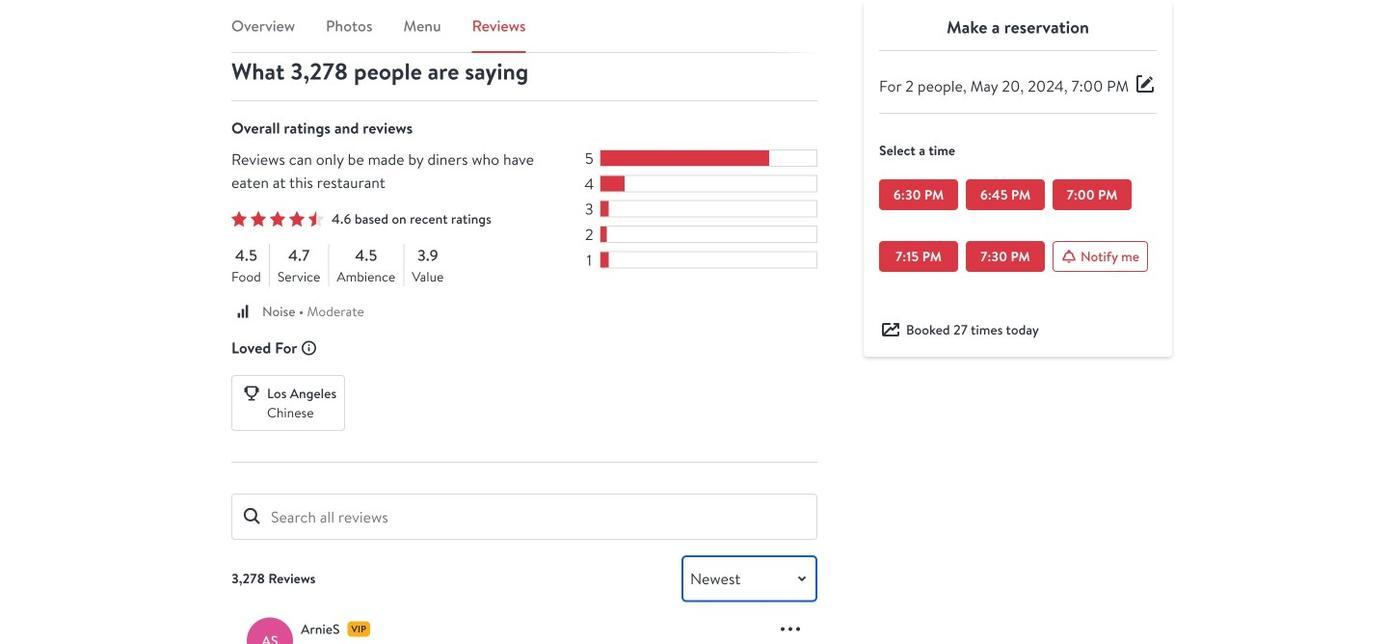 Task type: describe. For each thing, give the bounding box(es) containing it.
avatar photo for arnies image
[[247, 617, 293, 644]]

Search all reviews search field
[[231, 494, 818, 540]]

rated 2 by 2% people element
[[583, 226, 596, 243]]

rated 1 by 3% people element
[[583, 251, 596, 269]]

rated 5 by 78% people element
[[583, 149, 596, 167]]



Task type: locate. For each thing, give the bounding box(es) containing it.
rated 4 by 11% people element
[[583, 175, 596, 193]]

tab list
[[231, 14, 818, 53]]

4.6 stars image
[[231, 211, 324, 226]]

rated 3 by 3% people element
[[583, 200, 596, 218]]



Task type: vqa. For each thing, say whether or not it's contained in the screenshot.
rated 4 by 11% people element
yes



